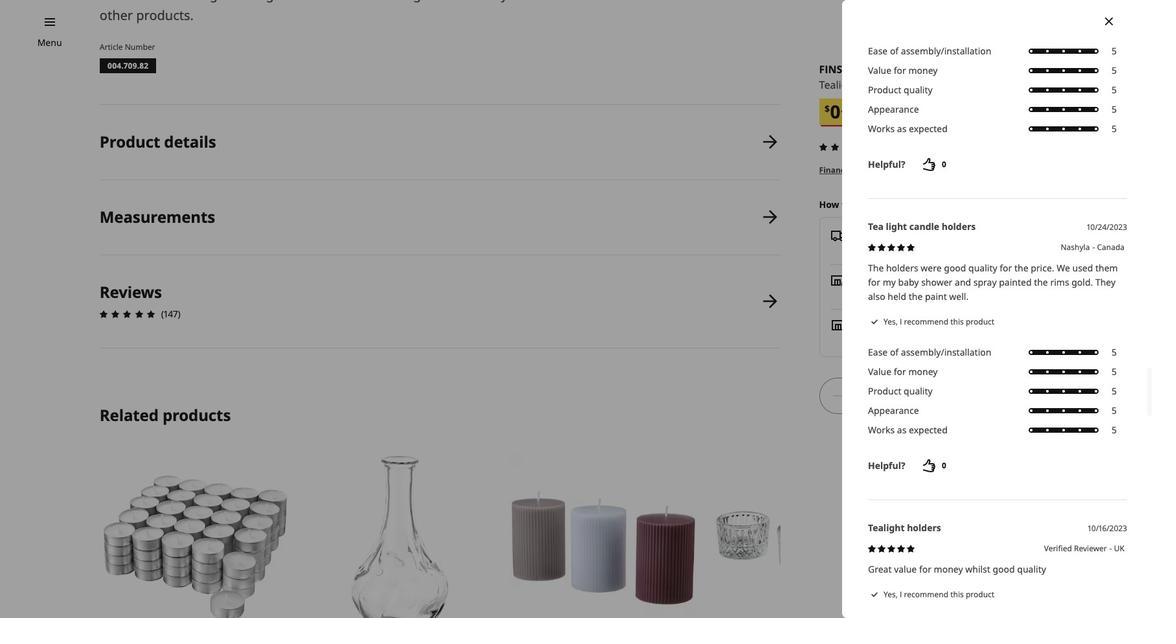Task type: locate. For each thing, give the bounding box(es) containing it.
finsmak inside the finsmak tealight holder, clear glass,
[[820, 62, 866, 76]]

of
[[890, 45, 899, 57], [890, 346, 899, 358]]

related products
[[100, 404, 231, 426]]

1 vertical spatial i
[[900, 589, 902, 600]]

glimma unscented tealights image
[[100, 453, 291, 618]]

value for money
[[868, 64, 938, 77], [868, 366, 938, 378]]

0 horizontal spatial and
[[165, 0, 189, 3]]

quality up spray
[[969, 262, 998, 274]]

recommend down paint
[[904, 316, 949, 327]]

pick down pick up on the top of page
[[854, 288, 871, 300]]

store
[[1080, 198, 1102, 211], [865, 318, 889, 331]]

available
[[869, 243, 908, 255]]

design
[[241, 0, 282, 3]]

1 vertical spatial appearance
[[868, 404, 919, 417]]

i for holders
[[900, 316, 902, 327]]

to inside button
[[999, 390, 1008, 402]]

0 vertical spatial the
[[1015, 262, 1029, 274]]

add to bag
[[979, 390, 1028, 402]]

finsmak tealight holder, clear glass,
[[820, 62, 954, 92]]

2 product quality from the top
[[868, 385, 933, 397]]

yes, i recommend this product down great value for money whilst good quality
[[884, 589, 995, 600]]

tealight
[[820, 78, 858, 92], [868, 522, 905, 534]]

yes, down held
[[884, 316, 898, 327]]

i
[[900, 316, 902, 327], [900, 589, 902, 600]]

store right 'in'
[[865, 318, 889, 331]]

0 vertical spatial yes, i recommend this product
[[884, 316, 995, 327]]

0 vertical spatial 0 button
[[911, 152, 962, 178]]

assembly/installation up glass,
[[901, 45, 992, 57]]

smällspirea tealight holder, clear glass/patterned, 1 ½ " image
[[712, 453, 903, 618]]

i down value
[[900, 589, 902, 600]]

1 vertical spatial product quality
[[868, 385, 933, 397]]

1 this from the top
[[951, 316, 964, 327]]

2 recommend from the top
[[904, 589, 949, 600]]

ease up the finsmak tealight holder, clear glass,
[[868, 45, 888, 57]]

holders up value
[[907, 522, 941, 534]]

0
[[830, 99, 841, 124], [942, 159, 947, 170], [942, 460, 947, 471]]

0 vertical spatial yes,
[[884, 316, 898, 327]]

value
[[894, 563, 917, 575]]

financing
[[820, 165, 857, 176]]

measurements button
[[100, 180, 781, 254]]

1 ease from the top
[[868, 45, 888, 57]]

value for money right the quantity input value text field
[[868, 366, 938, 378]]

1 ease of assembly/installation from the top
[[868, 45, 992, 57]]

good right whilst
[[993, 563, 1015, 575]]

holders for tealight
[[907, 522, 941, 534]]

recommend for were
[[904, 316, 949, 327]]

1 vertical spatial store
[[865, 318, 889, 331]]

0 vertical spatial money
[[909, 64, 938, 77]]

0 horizontal spatial store
[[865, 318, 889, 331]]

0 vertical spatial up
[[875, 274, 888, 286]]

up
[[875, 274, 888, 286], [873, 288, 885, 300]]

change store button
[[1045, 198, 1102, 212]]

to left get
[[842, 198, 851, 211]]

7 5 from the top
[[1112, 366, 1117, 378]]

0 vertical spatial appearance
[[868, 103, 919, 115]]

1 i from the top
[[900, 316, 902, 327]]

0 horizontal spatial good
[[944, 262, 967, 274]]

product details button
[[100, 105, 781, 179]]

the down price. at right
[[1034, 276, 1048, 288]]

2 works as expected from the top
[[868, 424, 948, 436]]

1 horizontal spatial finsmak
[[820, 62, 866, 76]]

nashyla
[[1061, 242, 1090, 253]]

2 pick from the top
[[854, 288, 871, 300]]

1 vertical spatial product
[[100, 131, 160, 152]]

0 horizontal spatial finsmak
[[329, 0, 384, 3]]

yes, i recommend this product down paint
[[884, 316, 995, 327]]

1 vertical spatial yes,
[[884, 589, 898, 600]]

1 horizontal spatial review: 4.9 out of 5 stars. total reviews: 147 image
[[816, 139, 878, 155]]

product details
[[100, 131, 216, 152]]

0 vertical spatial works as expected
[[868, 123, 948, 135]]

measurements heading
[[100, 206, 215, 227]]

good inside the holders were good quality for the price. we used them for my baby shower and spray painted the rims gold. they also held the paint well.
[[944, 262, 967, 274]]

change store
[[1045, 198, 1102, 211]]

for up painted on the right top of page
[[1000, 262, 1012, 274]]

1 helpful? from the top
[[868, 158, 906, 171]]

0 horizontal spatial the
[[909, 290, 923, 303]]

>
[[974, 165, 978, 176]]

1 vertical spatial finsmak
[[820, 62, 866, 76]]

holders up baby
[[887, 262, 919, 274]]

to left use
[[511, 0, 524, 3]]

2 5 from the top
[[1112, 64, 1117, 77]]

1 vertical spatial expected
[[909, 424, 948, 436]]

1 vertical spatial ease of assembly/installation
[[868, 346, 992, 358]]

1 recommend from the top
[[904, 316, 949, 327]]

ease down in store
[[868, 346, 888, 358]]

to for how to get it
[[842, 198, 851, 211]]

ease of assembly/installation down paint
[[868, 346, 992, 358]]

value up 'holder,' at top right
[[868, 64, 892, 77]]

yes,
[[884, 316, 898, 327], [884, 589, 898, 600]]

to inside a timeless and elegant design makes finsmak tealight holder easy to use and combine with other products.
[[511, 0, 524, 3]]

good up shower
[[944, 262, 967, 274]]

use
[[527, 0, 549, 3]]

pick up at canton, mi group
[[854, 288, 945, 300]]

appearance right the quantity input value text field
[[868, 404, 919, 417]]

2 helpful? from the top
[[868, 459, 906, 472]]

0 vertical spatial pick
[[854, 274, 873, 286]]

0 vertical spatial tealight
[[820, 78, 858, 92]]

this down well.
[[951, 316, 964, 327]]

1 vertical spatial recommend
[[904, 589, 949, 600]]

menu
[[37, 36, 62, 49]]

this down great value for money whilst good quality
[[951, 589, 964, 600]]

1 vertical spatial helpful?
[[868, 459, 906, 472]]

money
[[909, 64, 938, 77], [909, 366, 938, 378], [934, 563, 963, 575]]

i down held
[[900, 316, 902, 327]]

2 value from the top
[[868, 366, 892, 378]]

tealight inside dialog
[[868, 522, 905, 534]]

2 product from the top
[[966, 589, 995, 600]]

yes, down great
[[884, 589, 898, 600]]

1 horizontal spatial the
[[1015, 262, 1029, 274]]

store up 10/24/2023
[[1080, 198, 1102, 211]]

to left bag
[[999, 390, 1008, 402]]

1 vertical spatial pick
[[854, 288, 871, 300]]

good
[[944, 262, 967, 274], [993, 563, 1015, 575]]

product down well.
[[966, 316, 995, 327]]

up left at
[[873, 288, 885, 300]]

1 vertical spatial value for money
[[868, 366, 938, 378]]

- left uk
[[1110, 543, 1112, 554]]

0 vertical spatial as
[[897, 123, 907, 135]]

1 vertical spatial tealight
[[868, 522, 905, 534]]

product details heading
[[100, 131, 216, 152]]

review: 4.9 out of 5 stars. total reviews: 147 image down reviews
[[96, 306, 159, 322]]

the
[[1015, 262, 1029, 274], [1034, 276, 1048, 288], [909, 290, 923, 303]]

value for money up clear
[[868, 64, 938, 77]]

reviews
[[100, 281, 162, 302]]

1 horizontal spatial store
[[1080, 198, 1102, 211]]

held
[[888, 290, 907, 303]]

0 vertical spatial i
[[900, 316, 902, 327]]

1 pick from the top
[[854, 274, 873, 286]]

to up available
[[896, 229, 906, 241]]

1 works as expected from the top
[[868, 123, 948, 135]]

1 yes, from the top
[[884, 316, 898, 327]]

0 vertical spatial holders
[[942, 220, 976, 233]]

0 horizontal spatial -
[[1093, 242, 1095, 253]]

0 vertical spatial works
[[868, 123, 895, 135]]

baby
[[899, 276, 919, 288]]

1 vertical spatial 0 button
[[911, 453, 962, 479]]

helpful?
[[868, 158, 906, 171], [868, 459, 906, 472]]

0 vertical spatial ease
[[868, 45, 888, 57]]

assembly/installation down paint
[[901, 346, 992, 358]]

5 5 from the top
[[1112, 123, 1117, 135]]

viljestark vase, clear glass, 6 ¾ " image
[[304, 453, 495, 618]]

1 vertical spatial of
[[890, 346, 899, 358]]

product inside "button"
[[100, 131, 160, 152]]

ease
[[868, 45, 888, 57], [868, 346, 888, 358]]

it
[[871, 198, 878, 211]]

pick for pick up
[[854, 274, 873, 286]]

list
[[96, 105, 781, 348]]

2 appearance from the top
[[868, 404, 919, 417]]

paint
[[925, 290, 947, 303]]

document
[[842, 0, 1154, 618]]

1 vertical spatial up
[[873, 288, 885, 300]]

2 yes, i recommend this product from the top
[[884, 589, 995, 600]]

review: 4.9 out of 5 stars. total reviews: 147 image
[[816, 139, 878, 155], [96, 306, 159, 322]]

1 vertical spatial product
[[966, 589, 995, 600]]

article
[[100, 42, 123, 53]]

1 vertical spatial works as expected
[[868, 424, 948, 436]]

products.
[[136, 7, 194, 24]]

and up well.
[[955, 276, 972, 288]]

with
[[635, 0, 661, 3]]

yes, i recommend this product for money
[[884, 589, 995, 600]]

004.709.82
[[107, 60, 148, 71]]

0 vertical spatial product quality
[[868, 84, 933, 96]]

0 vertical spatial expected
[[909, 123, 948, 135]]

finsmak up 'holder,' at top right
[[820, 62, 866, 76]]

product down whilst
[[966, 589, 995, 600]]

0 vertical spatial product
[[966, 316, 995, 327]]

product quality
[[868, 84, 933, 96], [868, 385, 933, 397]]

tealight inside the finsmak tealight holder, clear glass,
[[820, 78, 858, 92]]

and inside the holders were good quality for the price. we used them for my baby shower and spray painted the rims gold. they also held the paint well.
[[955, 276, 972, 288]]

2 this from the top
[[951, 589, 964, 600]]

painted
[[999, 276, 1032, 288]]

options
[[860, 165, 889, 176]]

1 product from the top
[[966, 316, 995, 327]]

assembly/installation
[[901, 45, 992, 57], [901, 346, 992, 358]]

ease of assembly/installation up glass,
[[868, 45, 992, 57]]

1 vertical spatial assembly/installation
[[901, 346, 992, 358]]

1 value from the top
[[868, 64, 892, 77]]

measurements
[[100, 206, 215, 227]]

financing options are available. details >
[[820, 165, 978, 176]]

of up the finsmak tealight holder, clear glass,
[[890, 45, 899, 57]]

1 vertical spatial as
[[897, 424, 907, 436]]

tealight
[[387, 0, 434, 3]]

yes, i recommend this product
[[884, 316, 995, 327], [884, 589, 995, 600]]

0 vertical spatial of
[[890, 45, 899, 57]]

0 vertical spatial good
[[944, 262, 967, 274]]

dialog
[[842, 0, 1154, 618]]

0 vertical spatial this
[[951, 316, 964, 327]]

appearance down clear
[[868, 103, 919, 115]]

1 vertical spatial this
[[951, 589, 964, 600]]

0 vertical spatial product
[[868, 84, 902, 96]]

5
[[1112, 45, 1117, 57], [1112, 64, 1117, 77], [1112, 84, 1117, 96], [1112, 103, 1117, 115], [1112, 123, 1117, 135], [1112, 346, 1117, 358], [1112, 366, 1117, 378], [1112, 385, 1117, 397], [1112, 404, 1117, 417], [1112, 424, 1117, 436]]

a timeless and elegant design makes finsmak tealight holder easy to use and combine with other products.
[[100, 0, 661, 24]]

finsmak right "makes"
[[329, 0, 384, 3]]

product
[[966, 316, 995, 327], [966, 589, 995, 600]]

2 assembly/installation from the top
[[901, 346, 992, 358]]

delivery to 48146 available
[[856, 229, 934, 255]]

1 value for money from the top
[[868, 64, 938, 77]]

2 horizontal spatial and
[[955, 276, 972, 288]]

up up 'also'
[[875, 274, 888, 286]]

(147)
[[161, 308, 181, 320]]

and right use
[[552, 0, 575, 3]]

2 of from the top
[[890, 346, 899, 358]]

.
[[841, 102, 844, 115]]

were
[[921, 262, 942, 274]]

works as expected
[[868, 123, 948, 135], [868, 424, 948, 436]]

1 vertical spatial yes, i recommend this product
[[884, 589, 995, 600]]

ease of assembly/installation
[[868, 45, 992, 57], [868, 346, 992, 358]]

1 horizontal spatial -
[[1110, 543, 1112, 554]]

store inside button
[[1080, 198, 1102, 211]]

1 yes, i recommend this product from the top
[[884, 316, 995, 327]]

kopparlönn scented pillar candle, almond & cherry/mixed colors, 30 hr image
[[508, 453, 699, 618]]

value right the quantity input value text field
[[868, 366, 892, 378]]

0 vertical spatial store
[[1080, 198, 1102, 211]]

expected
[[909, 123, 948, 135], [909, 424, 948, 436]]

- right right image
[[1093, 242, 1095, 253]]

2 horizontal spatial the
[[1034, 276, 1048, 288]]

holders inside the holders were good quality for the price. we used them for my baby shower and spray painted the rims gold. they also held the paint well.
[[887, 262, 919, 274]]

timeless
[[111, 0, 162, 3]]

10/16/2023
[[1088, 523, 1128, 534]]

to inside "delivery to 48146 available"
[[896, 229, 906, 241]]

tealight up .
[[820, 78, 858, 92]]

product
[[868, 84, 902, 96], [100, 131, 160, 152], [868, 385, 902, 397]]

0 vertical spatial recommend
[[904, 316, 949, 327]]

for right value
[[920, 563, 932, 575]]

1 5 from the top
[[1112, 45, 1117, 57]]

to for delivery to 48146 available
[[896, 229, 906, 241]]

recommend down value
[[904, 589, 949, 600]]

0 horizontal spatial tealight
[[820, 78, 858, 92]]

tea
[[868, 220, 884, 233]]

dialog containing ease of assembly/installation
[[842, 0, 1154, 618]]

review: 4.9 out of 5 stars. total reviews: 147 image up the financing
[[816, 139, 878, 155]]

quality right the quantity input value text field
[[904, 385, 933, 397]]

0 vertical spatial helpful?
[[868, 158, 906, 171]]

48146
[[908, 229, 934, 241]]

2 0 button from the top
[[911, 453, 962, 479]]

2 i from the top
[[900, 589, 902, 600]]

and
[[165, 0, 189, 3], [552, 0, 575, 3], [955, 276, 972, 288]]

0 vertical spatial value for money
[[868, 64, 938, 77]]

0 vertical spatial assembly/installation
[[901, 45, 992, 57]]

2 yes, from the top
[[884, 589, 898, 600]]

pick up 'also'
[[854, 274, 873, 286]]

1 horizontal spatial tealight
[[868, 522, 905, 534]]

2 vertical spatial 0
[[942, 460, 947, 471]]

1 horizontal spatial good
[[993, 563, 1015, 575]]

gold.
[[1072, 276, 1093, 288]]

in
[[854, 318, 863, 331]]

value
[[868, 64, 892, 77], [868, 366, 892, 378]]

of down held
[[890, 346, 899, 358]]

the down baby
[[909, 290, 923, 303]]

1 vertical spatial holders
[[887, 262, 919, 274]]

1 vertical spatial value
[[868, 366, 892, 378]]

1 vertical spatial ease
[[868, 346, 888, 358]]

0 vertical spatial value
[[868, 64, 892, 77]]

0 vertical spatial ease of assembly/installation
[[868, 45, 992, 57]]

1 appearance from the top
[[868, 103, 919, 115]]

0 vertical spatial finsmak
[[329, 0, 384, 3]]

to for add to bag
[[999, 390, 1008, 402]]

Quantity input value text field
[[851, 378, 868, 414]]

2 ease of assembly/installation from the top
[[868, 346, 992, 358]]

1 vertical spatial review: 4.9 out of 5 stars. total reviews: 147 image
[[96, 306, 159, 322]]

this
[[951, 316, 964, 327], [951, 589, 964, 600]]

holders right candle
[[942, 220, 976, 233]]

tealight up great
[[868, 522, 905, 534]]

to
[[511, 0, 524, 3], [842, 198, 851, 211], [896, 229, 906, 241], [999, 390, 1008, 402]]

2 vertical spatial holders
[[907, 522, 941, 534]]

and up the products. on the top left of the page
[[165, 0, 189, 3]]

product for whilst
[[966, 589, 995, 600]]

quality
[[904, 84, 933, 96], [969, 262, 998, 274], [904, 385, 933, 397], [1018, 563, 1046, 575]]

1 vertical spatial works
[[868, 424, 895, 436]]

we
[[1057, 262, 1070, 274]]

0 horizontal spatial review: 4.9 out of 5 stars. total reviews: 147 image
[[96, 306, 159, 322]]

holders
[[942, 220, 976, 233], [887, 262, 919, 274], [907, 522, 941, 534]]

appearance
[[868, 103, 919, 115], [868, 404, 919, 417]]

the up painted on the right top of page
[[1015, 262, 1029, 274]]



Task type: vqa. For each thing, say whether or not it's contained in the screenshot.
strainer,
no



Task type: describe. For each thing, give the bounding box(es) containing it.
for down the
[[868, 276, 881, 288]]

bag
[[1011, 390, 1028, 402]]

verified reviewer - uk
[[1044, 543, 1125, 554]]

canton, mi button
[[899, 288, 945, 300]]

rims
[[1051, 276, 1070, 288]]

review: 4.9 out of 5 stars. total reviews: 147 image inside 'list'
[[96, 306, 159, 322]]

also
[[868, 290, 886, 303]]

document containing ease of assembly/installation
[[842, 0, 1154, 618]]

are
[[891, 165, 903, 176]]

clear
[[898, 78, 921, 92]]

store for change store
[[1080, 198, 1102, 211]]

2 ease from the top
[[868, 346, 888, 358]]

2 as from the top
[[897, 424, 907, 436]]

2 value for money from the top
[[868, 366, 938, 378]]

great value for money whilst good quality
[[868, 563, 1046, 575]]

yes, for great value for money whilst good quality
[[884, 589, 898, 600]]

1 as from the top
[[897, 123, 907, 135]]

4 5 from the top
[[1112, 103, 1117, 115]]

3 5 from the top
[[1112, 84, 1117, 96]]

pick up
[[854, 274, 888, 286]]

candle
[[910, 220, 940, 233]]

quality right 'holder,' at top right
[[904, 84, 933, 96]]

holders for the
[[887, 262, 919, 274]]

products
[[163, 404, 231, 426]]

finsmak inside a timeless and elegant design makes finsmak tealight holder easy to use and combine with other products.
[[329, 0, 384, 3]]

details
[[945, 165, 972, 176]]

product for quality
[[966, 316, 995, 327]]

store for in store
[[865, 318, 889, 331]]

2 vertical spatial the
[[909, 290, 923, 303]]

at
[[888, 288, 896, 300]]

up for pick up at canton, mi
[[873, 288, 885, 300]]

whilst
[[966, 563, 991, 575]]

canada
[[1097, 242, 1125, 253]]

i for value
[[900, 589, 902, 600]]

article number
[[100, 42, 155, 53]]

number
[[125, 42, 155, 53]]

49
[[844, 102, 854, 115]]

well.
[[950, 290, 969, 303]]

2 vertical spatial money
[[934, 563, 963, 575]]

my
[[883, 276, 896, 288]]

great
[[868, 563, 892, 575]]

change
[[1045, 198, 1078, 211]]

how
[[820, 198, 840, 211]]

1 0 button from the top
[[911, 152, 962, 178]]

list containing product details
[[96, 105, 781, 348]]

1 vertical spatial good
[[993, 563, 1015, 575]]

1 vertical spatial -
[[1110, 543, 1112, 554]]

this for money
[[951, 589, 964, 600]]

6 5 from the top
[[1112, 346, 1117, 358]]

mi
[[934, 288, 945, 300]]

0 vertical spatial -
[[1093, 242, 1095, 253]]

the holders were good quality for the price. we used them for my baby shower and spray painted the rims gold. they also held the paint well.
[[868, 262, 1118, 303]]

this for good
[[951, 316, 964, 327]]

add
[[979, 390, 996, 402]]

1 vertical spatial money
[[909, 366, 938, 378]]

glass,
[[924, 78, 951, 92]]

other
[[100, 7, 133, 24]]

10/24/2023
[[1087, 222, 1128, 233]]

nashyla - canada
[[1061, 242, 1125, 253]]

reviews heading
[[100, 281, 162, 302]]

1 works from the top
[[868, 123, 895, 135]]

elegant
[[192, 0, 238, 3]]

light
[[886, 220, 907, 233]]

holder
[[437, 0, 477, 3]]

2 vertical spatial product
[[868, 385, 902, 397]]

price.
[[1031, 262, 1055, 274]]

0 vertical spatial 0
[[830, 99, 841, 124]]

tealight holders
[[868, 522, 941, 534]]

holder,
[[861, 78, 895, 92]]

1 of from the top
[[890, 45, 899, 57]]

combine
[[579, 0, 632, 3]]

related
[[100, 404, 159, 426]]

1 product quality from the top
[[868, 84, 933, 96]]

recommend for for
[[904, 589, 949, 600]]

8 5 from the top
[[1112, 385, 1117, 397]]

shower
[[922, 276, 953, 288]]

tea light candle holders
[[868, 220, 976, 233]]

1 vertical spatial the
[[1034, 276, 1048, 288]]

1 horizontal spatial and
[[552, 0, 575, 3]]

canton,
[[899, 288, 932, 300]]

they
[[1096, 276, 1116, 288]]

them
[[1096, 262, 1118, 274]]

add to bag button
[[905, 378, 1102, 414]]

quality down verified
[[1018, 563, 1046, 575]]

up for pick up
[[875, 274, 888, 286]]

pick for pick up at canton, mi
[[854, 288, 871, 300]]

reviewer
[[1074, 543, 1107, 554]]

pick up at canton, mi
[[854, 288, 945, 300]]

available.
[[905, 165, 943, 176]]

the
[[868, 262, 884, 274]]

verified
[[1044, 543, 1072, 554]]

yes, i recommend this product for good
[[884, 316, 995, 327]]

1 vertical spatial 0
[[942, 159, 947, 170]]

uk
[[1115, 543, 1125, 554]]

1 expected from the top
[[909, 123, 948, 135]]

quality inside the holders were good quality for the price. we used them for my baby shower and spray painted the rims gold. they also held the paint well.
[[969, 262, 998, 274]]

a
[[100, 0, 108, 3]]

financing options are available. details > button
[[820, 165, 978, 176]]

spray
[[974, 276, 997, 288]]

for right the quantity input value text field
[[894, 366, 907, 378]]

for up clear
[[894, 64, 907, 77]]

$
[[825, 102, 830, 115]]

2 expected from the top
[[909, 424, 948, 436]]

yes, for the holders were good quality for the price. we used them for my baby shower and spray painted the rims gold. they also held the paint well.
[[884, 316, 898, 327]]

menu button
[[37, 36, 62, 50]]

right image
[[1075, 235, 1091, 250]]

makes
[[285, 0, 325, 3]]

0 vertical spatial review: 4.9 out of 5 stars. total reviews: 147 image
[[816, 139, 878, 155]]

1 assembly/installation from the top
[[901, 45, 992, 57]]

how to get it
[[820, 198, 878, 211]]

9 5 from the top
[[1112, 404, 1117, 417]]

in store
[[854, 318, 889, 331]]

2 works from the top
[[868, 424, 895, 436]]

get
[[854, 198, 869, 211]]

details
[[164, 131, 216, 152]]

$ 0 . 49
[[825, 99, 854, 124]]

10 5 from the top
[[1112, 424, 1117, 436]]



